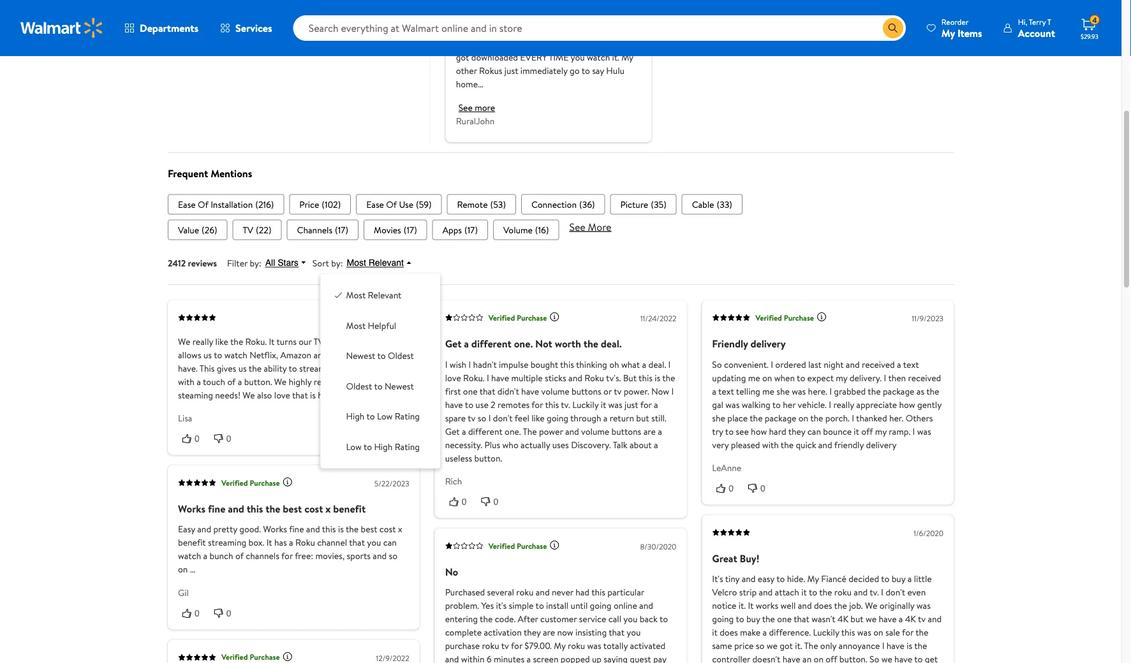 Task type: describe. For each thing, give the bounding box(es) containing it.
easy and pretty good.  works fine and this is the best cost x benefit streaming box. it has a roku channel that you can watch a bunch of channels for free: movies, sports and so on …
[[178, 524, 403, 577]]

was down even
[[917, 600, 931, 613]]

list item containing ease of use
[[356, 195, 442, 215]]

but inside it's tiny and easy to hide. my fiancé decided to buy a little velcro strip and attach it to the roku and tv. i don't even notice it. it works well and does the job. we originally was going to buy the one that wasn't 4k but we have a 4k tv and it does make a difference. luckily this was on sale for the same price so we got it. the only annoyance i have is the controller doesn't have an on off button. so we have
[[851, 614, 864, 626]]

gil
[[178, 587, 189, 600]]

so inside it's tiny and easy to hide. my fiancé decided to buy a little velcro strip and attach it to the roku and tv. i don't even notice it. it works well and does the job. we originally was going to buy the one that wasn't 4k but we have a 4k tv and it does make a difference. luckily this was on sale for the same price so we got it. the only annoyance i have is the controller doesn't have an on off button. so we have
[[870, 654, 880, 664]]

you inside easy and pretty good.  works fine and this is the best cost x benefit streaming box. it has a roku channel that you can watch a bunch of channels for free: movies, sports and so on …
[[367, 537, 381, 550]]

2 vertical spatial most
[[346, 320, 366, 333]]

0 vertical spatial buttons
[[572, 385, 602, 398]]

on left when at the bottom right of the page
[[763, 372, 773, 384]]

helpful
[[368, 320, 396, 333]]

i right porch.
[[852, 412, 855, 425]]

the up gives at the bottom of the page
[[230, 336, 243, 348]]

list item containing tv
[[233, 220, 282, 241]]

lisa
[[178, 413, 192, 425]]

with inside the we really like the roku. it turns our tvs into smart tvs and allows us to watch netflix, amazon and any other apps we have. this gives us the ability to stream shows and movies with a touch of a button. we highly recommend it for your steaming needs! we also love that is has the roku channel.
[[178, 376, 195, 388]]

a right "what"
[[642, 359, 647, 371]]

roku inside the i wish i hadn't impulse bought this thinking oh what a deal. i love roku. i have multiple sticks and roku tv's. but this is the first one that didn't have volume buttons or tv power. now i have to use 2 remotes for this tv. luckily it was just for a spare tv so i don't feel like going through a return but still. get a different one. the power and volume buttons are a necessity.  plus who actually uses discovery. talk about a useless button.
[[585, 372, 604, 384]]

notice
[[713, 600, 737, 613]]

service
[[579, 614, 607, 626]]

this up sticks
[[560, 359, 574, 371]]

see for see more
[[570, 220, 586, 234]]

0 horizontal spatial package
[[765, 412, 797, 425]]

by: for filter by:
[[250, 257, 262, 270]]

0 horizontal spatial x
[[326, 503, 331, 517]]

list item containing price
[[289, 195, 351, 215]]

vehicle.
[[798, 399, 827, 411]]

had
[[576, 587, 590, 600]]

0 button down lisa
[[178, 433, 210, 446]]

highly
[[289, 376, 312, 388]]

to up gives at the bottom of the page
[[214, 349, 222, 361]]

0 for 0 button under needs!
[[226, 434, 231, 444]]

and up back
[[640, 600, 654, 613]]

1 horizontal spatial high
[[374, 441, 393, 454]]

0 horizontal spatial how
[[751, 426, 767, 438]]

love inside the i wish i hadn't impulse bought this thinking oh what a deal. i love roku. i have multiple sticks and roku tv's. but this is the first one that didn't have volume buttons or tv power. now i have to use 2 remotes for this tv. luckily it was just for a spare tv so i don't feel like going through a return but still. get a different one. the power and volume buttons are a necessity.  plus who actually uses discovery. talk about a useless button.
[[445, 372, 461, 384]]

this right but
[[639, 372, 653, 384]]

a up gal
[[713, 385, 717, 398]]

0 horizontal spatial deal.
[[601, 337, 622, 351]]

and up stream
[[314, 349, 328, 361]]

decided
[[849, 574, 880, 586]]

and down the decided
[[854, 587, 868, 600]]

0 for 0 button below plus
[[494, 497, 499, 508]]

filter by:
[[227, 257, 262, 270]]

1 vertical spatial you
[[624, 614, 638, 626]]

this inside easy and pretty good.  works fine and this is the best cost x benefit streaming box. it has a roku channel that you can watch a bunch of channels for free: movies, sports and so on …
[[322, 524, 336, 536]]

0 vertical spatial buy
[[892, 574, 906, 586]]

spare
[[445, 412, 466, 425]]

different inside the i wish i hadn't impulse bought this thinking oh what a deal. i love roku. i have multiple sticks and roku tv's. but this is the first one that didn't have volume buttons or tv power. now i have to use 2 remotes for this tv. luckily it was just for a spare tv so i don't feel like going through a return but still. get a different one. the power and volume buttons are a necessity.  plus who actually uses discovery. talk about a useless button.
[[468, 426, 503, 438]]

on left sale
[[874, 627, 884, 640]]

on down vehicle.
[[799, 412, 809, 425]]

that inside purchased  several roku and never had this particular problem. yes it's simple to install until going online and entering the code. after customer service call you back to complete activation they are now insisting that you purchase roku tv for $79.00. my roku was totally activated and within 6 minutes a screen popped up saying gues
[[609, 627, 625, 640]]

1/6/2020
[[914, 529, 944, 540]]

off inside so convenient.  i ordered last night and received a text updating me on when to expect my delivery.  i then received a text telling me she was here.  i grabbed the package as the gal was walking to her vehicle.  i really appreciate how gently she place the package on the porch.  i thanked her.  others try to see how hard they can bounce it off my ramp.  i was very pleased with the quick and friendly delivery
[[862, 426, 874, 438]]

sort by:
[[313, 257, 343, 270]]

walmart image
[[20, 18, 103, 38]]

ramp.
[[889, 426, 911, 438]]

watch inside the we really like the roku. it turns our tvs into smart tvs and allows us to watch netflix, amazon and any other apps we have. this gives us the ability to stream shows and movies with a touch of a button. we highly recommend it for your steaming needs! we also love that is has the roku channel.
[[224, 349, 248, 361]]

talk
[[613, 439, 628, 452]]

make
[[741, 627, 761, 640]]

verified purchase information image for worth
[[550, 313, 560, 323]]

and down other
[[354, 362, 368, 375]]

0 button down leanne
[[713, 482, 744, 495]]

0 vertical spatial benefit
[[333, 503, 366, 517]]

verified for a
[[489, 313, 515, 324]]

stream
[[299, 362, 326, 375]]

we up the doesn't
[[767, 641, 778, 653]]

remote
[[457, 198, 488, 211]]

we up annoyance
[[866, 614, 877, 626]]

i right wish
[[469, 359, 471, 371]]

into
[[330, 336, 345, 348]]

the inside the i wish i hadn't impulse bought this thinking oh what a deal. i love roku. i have multiple sticks and roku tv's. but this is the first one that didn't have volume buttons or tv power. now i have to use 2 remotes for this tv. luckily it was just for a spare tv so i don't feel like going through a return but still. get a different one. the power and volume buttons are a necessity.  plus who actually uses discovery. talk about a useless button.
[[663, 372, 676, 384]]

to down high to low rating
[[364, 441, 372, 454]]

and right sports
[[373, 551, 387, 563]]

see for see more
[[459, 102, 473, 114]]

has inside the we really like the roku. it turns our tvs into smart tvs and allows us to watch netflix, amazon and any other apps we have. this gives us the ability to stream shows and movies with a touch of a button. we highly recommend it for your steaming needs! we also love that is has the roku channel.
[[318, 389, 331, 402]]

the down fiancé
[[820, 587, 833, 600]]

i right now
[[672, 385, 674, 398]]

list item containing ease of installation
[[168, 195, 284, 215]]

the down the recommend
[[333, 389, 346, 402]]

attach
[[775, 587, 800, 600]]

0 vertical spatial rich
[[759, 8, 776, 20]]

0 vertical spatial verified purchase information image
[[817, 313, 827, 323]]

best inside easy and pretty good.  works fine and this is the best cost x benefit streaming box. it has a roku channel that you can watch a bunch of channels for free: movies, sports and so on …
[[361, 524, 378, 536]]

don't inside it's tiny and easy to hide. my fiancé decided to buy a little velcro strip and attach it to the roku and tv. i don't even notice it. it works well and does the job. we originally was going to buy the one that wasn't 4k but we have a 4k tv and it does make a difference. luckily this was on sale for the same price so we got it. the only annoyance i have is the controller doesn't have an on off button. so we have
[[886, 587, 906, 600]]

0 horizontal spatial cost
[[305, 503, 323, 517]]

x inside easy and pretty good.  works fine and this is the best cost x benefit streaming box. it has a roku channel that you can watch a bunch of channels for free: movies, sports and so on …
[[398, 524, 403, 536]]

to right 'easy' at the bottom right of the page
[[777, 574, 785, 586]]

my inside purchased  several roku and never had this particular problem. yes it's simple to install until going online and entering the code. after customer service call you back to complete activation they are now insisting that you purchase roku tv for $79.00. my roku was totally activated and within 6 minutes a screen popped up saying gues
[[554, 641, 566, 653]]

roku up the popped
[[568, 641, 585, 653]]

insisting
[[576, 627, 607, 640]]

Most Relevant radio
[[334, 290, 344, 300]]

0 vertical spatial my
[[836, 372, 848, 384]]

use
[[476, 399, 489, 411]]

was up place
[[726, 399, 740, 411]]

most relevant inside most relevant dropdown button
[[347, 258, 404, 269]]

1 vertical spatial buy
[[747, 614, 761, 626]]

installation
[[211, 198, 253, 211]]

didn't
[[498, 385, 519, 398]]

and right easy
[[197, 524, 211, 536]]

(17) for movies (17)
[[404, 224, 417, 236]]

4
[[1093, 14, 1098, 25]]

ease of installation (216)
[[178, 198, 274, 211]]

0 button down pleased
[[744, 482, 776, 495]]

power.
[[624, 385, 650, 398]]

0 vertical spatial works
[[178, 503, 206, 517]]

by: for sort by:
[[331, 257, 343, 270]]

going inside purchased  several roku and never had this particular problem. yes it's simple to install until going online and entering the code. after customer service call you back to complete activation they are now insisting that you purchase roku tv for $79.00. my roku was totally activated and within 6 minutes a screen popped up saying gues
[[590, 600, 612, 613]]

1 4k from the left
[[838, 614, 849, 626]]

0 vertical spatial how
[[900, 399, 916, 411]]

tv's.
[[606, 372, 621, 384]]

0 horizontal spatial best
[[283, 503, 302, 517]]

and down bounce
[[819, 439, 833, 452]]

to right back
[[660, 614, 668, 626]]

is inside easy and pretty good.  works fine and this is the best cost x benefit streaming box. it has a roku channel that you can watch a bunch of channels for free: movies, sports and so on …
[[338, 524, 344, 536]]

2 tvs from the left
[[372, 336, 386, 348]]

they inside purchased  several roku and never had this particular problem. yes it's simple to install until going online and entering the code. after customer service call you back to complete activation they are now insisting that you purchase roku tv for $79.00. my roku was totally activated and within 6 minutes a screen popped up saying gues
[[524, 627, 541, 640]]

1 vertical spatial most relevant
[[346, 290, 402, 302]]

verified purchase information image for best
[[283, 478, 293, 488]]

a down the "originally"
[[899, 614, 904, 626]]

this inside purchased  several roku and never had this particular problem. yes it's simple to install until going online and entering the code. after customer service call you back to complete activation they are now insisting that you purchase roku tv for $79.00. my roku was totally activated and within 6 minutes a screen popped up saying gues
[[592, 587, 606, 600]]

1 horizontal spatial received
[[909, 372, 942, 384]]

for right the remotes
[[532, 399, 543, 411]]

8/30/2020
[[641, 542, 677, 553]]

mentions
[[211, 167, 252, 181]]

channels
[[246, 551, 280, 563]]

0 for 0 button underneath gil
[[195, 609, 200, 619]]

and up the install
[[536, 587, 550, 600]]

for inside purchased  several roku and never had this particular problem. yes it's simple to install until going online and entering the code. after customer service call you back to complete activation they are now insisting that you purchase roku tv for $79.00. my roku was totally activated and within 6 minutes a screen popped up saying gues
[[511, 641, 523, 653]]

picture (35)
[[621, 198, 667, 211]]

roku up the simple
[[517, 587, 534, 600]]

1 vertical spatial relevant
[[368, 290, 402, 302]]

0 vertical spatial high
[[346, 411, 365, 423]]

0 for 0 button below useless
[[462, 497, 467, 508]]

list item containing channels
[[287, 220, 359, 241]]

see
[[736, 426, 749, 438]]

steaming
[[178, 389, 213, 402]]

thanked
[[857, 412, 888, 425]]

love inside the we really like the roku. it turns our tvs into smart tvs and allows us to watch netflix, amazon and any other apps we have. this gives us the ability to stream shows and movies with a touch of a button. we highly recommend it for your steaming needs! we also love that is has the roku channel.
[[274, 389, 290, 402]]

purchase for delivery
[[784, 313, 814, 324]]

reorder my items
[[942, 16, 983, 40]]

(17) for apps (17)
[[465, 224, 478, 236]]

1 get from the top
[[445, 337, 462, 351]]

more
[[475, 102, 495, 114]]

to right try in the right of the page
[[726, 426, 734, 438]]

to left your
[[374, 381, 383, 393]]

0 vertical spatial different
[[472, 337, 512, 351]]

1 horizontal spatial oldest
[[388, 350, 414, 363]]

0 button down useless
[[445, 496, 477, 509]]

remote (53)
[[457, 198, 506, 211]]

for inside the we really like the roku. it turns our tvs into smart tvs and allows us to watch netflix, amazon and any other apps we have. this gives us the ability to stream shows and movies with a touch of a button. we highly recommend it for your steaming needs! we also love that is has the roku channel.
[[370, 376, 382, 388]]

0 horizontal spatial oldest
[[346, 381, 372, 393]]

so inside the i wish i hadn't impulse bought this thinking oh what a deal. i love roku. i have multiple sticks and roku tv's. but this is the first one that didn't have volume buttons or tv power. now i have to use 2 remotes for this tv. luckily it was just for a spare tv so i don't feel like going through a return but still. get a different one. the power and volume buttons are a necessity.  plus who actually uses discovery. talk about a useless button.
[[478, 412, 487, 425]]

free:
[[295, 551, 313, 563]]

i right here.
[[830, 385, 832, 398]]

1 vertical spatial she
[[713, 412, 726, 425]]

luckily inside the i wish i hadn't impulse bought this thinking oh what a deal. i love roku. i have multiple sticks and roku tv's. but this is the first one that didn't have volume buttons or tv power. now i have to use 2 remotes for this tv. luckily it was just for a spare tv so i don't feel like going through a return but still. get a different one. the power and volume buttons are a necessity.  plus who actually uses discovery. talk about a useless button.
[[573, 399, 599, 411]]

sort
[[313, 257, 329, 270]]

benefit inside easy and pretty good.  works fine and this is the best cost x benefit streaming box. it has a roku channel that you can watch a bunch of channels for free: movies, sports and so on …
[[178, 537, 206, 550]]

and up uses
[[565, 426, 579, 438]]

1 vertical spatial does
[[720, 627, 738, 640]]

got
[[780, 641, 793, 653]]

well
[[781, 600, 796, 613]]

all stars
[[265, 258, 299, 269]]

we really like the roku. it turns our tvs into smart tvs and allows us to watch netflix, amazon and any other apps we have. this gives us the ability to stream shows and movies with a touch of a button. we highly recommend it for your steaming needs! we also love that is has the roku channel.
[[178, 336, 403, 402]]

annoyance
[[839, 641, 880, 653]]

(26)
[[202, 224, 217, 236]]

a right about
[[654, 439, 659, 452]]

that inside the we really like the roku. it turns our tvs into smart tvs and allows us to watch netflix, amazon and any other apps we have. this gives us the ability to stream shows and movies with a touch of a button. we highly recommend it for your steaming needs! we also love that is has the roku channel.
[[292, 389, 308, 402]]

expect
[[808, 372, 834, 384]]

yes
[[482, 600, 494, 613]]

value (26)
[[178, 224, 217, 236]]

easy
[[178, 524, 195, 536]]

my inside reorder my items
[[942, 26, 956, 40]]

touch
[[203, 376, 225, 388]]

and up strip
[[742, 574, 756, 586]]

get inside the i wish i hadn't impulse bought this thinking oh what a deal. i love roku. i have multiple sticks and roku tv's. but this is the first one that didn't have volume buttons or tv power. now i have to use 2 remotes for this tv. luckily it was just for a spare tv so i don't feel like going through a return but still. get a different one. the power and volume buttons are a necessity.  plus who actually uses discovery. talk about a useless button.
[[445, 426, 460, 438]]

list item containing volume
[[493, 220, 559, 241]]

0 vertical spatial fine
[[208, 503, 226, 517]]

it inside the we really like the roku. it turns our tvs into smart tvs and allows us to watch netflix, amazon and any other apps we have. this gives us the ability to stream shows and movies with a touch of a button. we highly recommend it for your steaming needs! we also love that is has the roku channel.
[[363, 376, 368, 388]]

that inside the i wish i hadn't impulse bought this thinking oh what a deal. i love roku. i have multiple sticks and roku tv's. but this is the first one that didn't have volume buttons or tv power. now i have to use 2 remotes for this tv. luckily it was just for a spare tv so i don't feel like going through a return but still. get a different one. the power and volume buttons are a necessity.  plus who actually uses discovery. talk about a useless button.
[[480, 385, 496, 398]]

1 vertical spatial low
[[346, 441, 362, 454]]

complete
[[445, 627, 482, 640]]

that inside easy and pretty good.  works fine and this is the best cost x benefit streaming box. it has a roku channel that you can watch a bunch of channels for free: movies, sports and so on …
[[349, 537, 365, 550]]

we inside it's tiny and easy to hide. my fiancé decided to buy a little velcro strip and attach it to the roku and tv. i don't even notice it. it works well and does the job. we originally was going to buy the one that wasn't 4k but we have a 4k tv and it does make a difference. luckily this was on sale for the same price so we got it. the only annoyance i have is the controller doesn't have an on off button. so we have
[[866, 600, 878, 613]]

and right well
[[798, 600, 812, 613]]

has inside easy and pretty good.  works fine and this is the best cost x benefit streaming box. it has a roku channel that you can watch a bunch of channels for free: movies, sports and so on …
[[274, 537, 287, 550]]

roku up 6
[[482, 641, 500, 653]]

about
[[630, 439, 652, 452]]

to up make
[[736, 614, 745, 626]]

i up the "originally"
[[882, 587, 884, 600]]

roku. inside the we really like the roku. it turns our tvs into smart tvs and allows us to watch netflix, amazon and any other apps we have. this gives us the ability to stream shows and movies with a touch of a button. we highly recommend it for your steaming needs! we also love that is has the roku channel.
[[246, 336, 267, 348]]

all
[[265, 258, 275, 269]]

apps
[[443, 224, 462, 236]]

i down hadn't
[[487, 372, 489, 384]]

ordered
[[776, 359, 807, 371]]

to down the 'channel.'
[[367, 411, 375, 423]]

and down 'easy' at the bottom right of the page
[[759, 587, 773, 600]]

0 horizontal spatial volume
[[542, 385, 570, 398]]

the right "as"
[[927, 385, 940, 398]]

to inside the i wish i hadn't impulse bought this thinking oh what a deal. i love roku. i have multiple sticks and roku tv's. but this is the first one that didn't have volume buttons or tv power. now i have to use 2 remotes for this tv. luckily it was just for a spare tv so i don't feel like going through a return but still. get a different one. the power and volume buttons are a necessity.  plus who actually uses discovery. talk about a useless button.
[[465, 399, 474, 411]]

it inside it's tiny and easy to hide. my fiancé decided to buy a little velcro strip and attach it to the roku and tv. i don't even notice it. it works well and does the job. we originally was going to buy the one that wasn't 4k but we have a 4k tv and it does make a difference. luckily this was on sale for the same price so we got it. the only annoyance i have is the controller doesn't have an on off button. so we have
[[748, 600, 754, 613]]

a up then
[[898, 359, 902, 371]]

bought
[[531, 359, 558, 371]]

fiancé
[[822, 574, 847, 586]]

oh
[[610, 359, 620, 371]]

0 button down plus
[[477, 496, 509, 509]]

verified purchase for fine
[[221, 478, 280, 489]]

rating for low to high rating
[[395, 441, 420, 454]]

now
[[652, 385, 670, 398]]

ease for ease of installation (216)
[[178, 198, 196, 211]]

on right an
[[814, 654, 824, 664]]

a left little on the right bottom of the page
[[908, 574, 912, 586]]

0 vertical spatial us
[[204, 349, 212, 361]]

a up wish
[[464, 337, 469, 351]]

button. inside it's tiny and easy to hide. my fiancé decided to buy a little velcro strip and attach it to the roku and tv. i don't even notice it. it works well and does the job. we originally was going to buy the one that wasn't 4k but we have a 4k tv and it does make a difference. luckily this was on sale for the same price so we got it. the only annoyance i have is the controller doesn't have an on off button. so we have
[[840, 654, 868, 664]]

to right when at the bottom right of the page
[[797, 372, 806, 384]]

tv. inside it's tiny and easy to hide. my fiancé decided to buy a little velcro strip and attach it to the roku and tv. i don't even notice it. it works well and does the job. we originally was going to buy the one that wasn't 4k but we have a 4k tv and it does make a difference. luckily this was on sale for the same price so we got it. the only annoyance i have is the controller doesn't have an on off button. so we have
[[870, 587, 879, 600]]

and up pretty
[[228, 503, 244, 517]]

to right the attach
[[809, 587, 818, 600]]

was up annoyance
[[858, 627, 872, 640]]

i up now
[[669, 359, 671, 371]]

it's
[[496, 600, 507, 613]]

i left ordered
[[771, 359, 774, 371]]

place
[[728, 412, 748, 425]]

list item containing cable
[[682, 195, 743, 215]]

worth
[[555, 337, 581, 351]]

we down sale
[[882, 654, 893, 664]]

even
[[908, 587, 926, 600]]

i right ramp.
[[913, 426, 916, 438]]

a up steaming
[[197, 376, 201, 388]]

purchased
[[445, 587, 485, 600]]

hide.
[[787, 574, 806, 586]]

and up channel
[[306, 524, 320, 536]]

i wish i hadn't impulse bought this thinking oh what a deal. i love roku. i have multiple sticks and roku tv's. but this is the first one that didn't have volume buttons or tv power. now i have to use 2 remotes for this tv. luckily it was just for a spare tv so i don't feel like going through a return but still. get a different one. the power and volume buttons are a necessity.  plus who actually uses discovery. talk about a useless button.
[[445, 359, 676, 465]]

friendly delivery
[[713, 337, 786, 351]]

1 vertical spatial buttons
[[612, 426, 642, 438]]

a inside purchased  several roku and never had this particular problem. yes it's simple to install until going online and entering the code. after customer service call you back to complete activation they are now insisting that you purchase roku tv for $79.00. my roku was totally activated and within 6 minutes a screen popped up saying gues
[[527, 654, 531, 664]]

the down netflix,
[[249, 362, 262, 375]]

1 vertical spatial verified purchase information image
[[283, 653, 293, 663]]

a left return
[[604, 412, 608, 425]]

0 button down gil
[[178, 608, 210, 621]]

(22)
[[256, 224, 272, 236]]

actually
[[521, 439, 550, 452]]

relevant inside dropdown button
[[369, 258, 404, 269]]

problem.
[[445, 600, 479, 613]]

we down ability
[[274, 376, 287, 388]]

1 vertical spatial me
[[763, 385, 775, 398]]

rating for high to low rating
[[395, 411, 420, 423]]

it up same
[[713, 627, 718, 640]]

the down 'hard'
[[781, 439, 794, 452]]

the down works
[[763, 614, 776, 626]]

little
[[915, 574, 932, 586]]

an
[[803, 654, 812, 664]]

price
[[735, 641, 754, 653]]

never
[[552, 587, 574, 600]]

netflix,
[[250, 349, 278, 361]]

amazon
[[281, 349, 312, 361]]

this up power
[[545, 399, 559, 411]]

roku inside it's tiny and easy to hide. my fiancé decided to buy a little velcro strip and attach it to the roku and tv. i don't even notice it. it works well and does the job. we originally was going to buy the one that wasn't 4k but we have a 4k tv and it does make a difference. luckily this was on sale for the same price so we got it. the only annoyance i have is the controller doesn't have an on off button. so we have
[[835, 587, 852, 600]]

verified for fine
[[221, 478, 248, 489]]

simple
[[509, 600, 534, 613]]

the up appreciate on the right bottom
[[868, 385, 881, 398]]

roku inside the we really like the roku. it turns our tvs into smart tvs and allows us to watch netflix, amazon and any other apps we have. this gives us the ability to stream shows and movies with a touch of a button. we highly recommend it for your steaming needs! we also love that is has the roku channel.
[[348, 389, 367, 402]]

a up the necessity.
[[462, 426, 466, 438]]

to left her
[[773, 399, 781, 411]]

a up needs!
[[238, 376, 242, 388]]

a down still.
[[658, 426, 662, 438]]

0 horizontal spatial newest
[[346, 350, 376, 363]]

also
[[257, 389, 272, 402]]

tv right spare
[[468, 412, 476, 425]]

1 horizontal spatial she
[[777, 385, 790, 398]]

high to low rating
[[346, 411, 420, 423]]

uses
[[553, 439, 569, 452]]

is inside the we really like the roku. it turns our tvs into smart tvs and allows us to watch netflix, amazon and any other apps we have. this gives us the ability to stream shows and movies with a touch of a button. we highly recommend it for your steaming needs! we also love that is has the roku channel.
[[310, 389, 316, 402]]

screen
[[533, 654, 559, 664]]

deal. inside the i wish i hadn't impulse bought this thinking oh what a deal. i love roku. i have multiple sticks and roku tv's. but this is the first one that didn't have volume buttons or tv power. now i have to use 2 remotes for this tv. luckily it was just for a spare tv so i don't feel like going through a return but still. get a different one. the power and volume buttons are a necessity.  plus who actually uses discovery. talk about a useless button.
[[649, 359, 667, 371]]

i right annoyance
[[883, 641, 885, 653]]

0 horizontal spatial rich
[[445, 476, 462, 488]]

1 vertical spatial newest
[[385, 381, 414, 393]]

gives
[[217, 362, 236, 375]]

hadn't
[[473, 359, 497, 371]]

option group containing most relevant
[[331, 285, 430, 459]]

the up easy and pretty good.  works fine and this is the best cost x benefit streaming box. it has a roku channel that you can watch a bunch of channels for free: movies, sports and so on … at the left bottom
[[266, 503, 281, 517]]

ruraljohn
[[456, 115, 495, 127]]

was inside the i wish i hadn't impulse bought this thinking oh what a deal. i love roku. i have multiple sticks and roku tv's. but this is the first one that didn't have volume buttons or tv power. now i have to use 2 remotes for this tv. luckily it was just for a spare tv so i don't feel like going through a return but still. get a different one. the power and volume buttons are a necessity.  plus who actually uses discovery. talk about a useless button.
[[609, 399, 623, 411]]

it down 'hide.'
[[802, 587, 807, 600]]

is inside the i wish i hadn't impulse bought this thinking oh what a deal. i love roku. i have multiple sticks and roku tv's. but this is the first one that didn't have volume buttons or tv power. now i have to use 2 remotes for this tv. luckily it was just for a spare tv so i don't feel like going through a return but still. get a different one. the power and volume buttons are a necessity.  plus who actually uses discovery. talk about a useless button.
[[655, 372, 661, 384]]

0 vertical spatial low
[[377, 411, 393, 423]]

get a different one. not worth the deal.
[[445, 337, 622, 351]]

one inside the i wish i hadn't impulse bought this thinking oh what a deal. i love roku. i have multiple sticks and roku tv's. but this is the first one that didn't have volume buttons or tv power. now i have to use 2 remotes for this tv. luckily it was just for a spare tv so i don't feel like going through a return but still. get a different one. the power and volume buttons are a necessity.  plus who actually uses discovery. talk about a useless button.
[[463, 385, 478, 398]]



Task type: locate. For each thing, give the bounding box(es) containing it.
services
[[236, 21, 272, 35]]

3 (17) from the left
[[465, 224, 478, 236]]

is
[[655, 372, 661, 384], [310, 389, 316, 402], [338, 524, 344, 536], [907, 641, 913, 653]]

for inside it's tiny and easy to hide. my fiancé decided to buy a little velcro strip and attach it to the roku and tv. i don't even notice it. it works well and does the job. we originally was going to buy the one that wasn't 4k but we have a 4k tv and it does make a difference. luckily this was on sale for the same price so we got it. the only annoyance i have is the controller doesn't have an on off button. so we have
[[903, 627, 914, 640]]

works up easy
[[178, 503, 206, 517]]

…
[[190, 564, 196, 577]]

benefit down easy
[[178, 537, 206, 550]]

the inside purchased  several roku and never had this particular problem. yes it's simple to install until going online and entering the code. after customer service call you back to complete activation they are now insisting that you purchase roku tv for $79.00. my roku was totally activated and within 6 minutes a screen popped up saying gues
[[480, 614, 493, 626]]

1 horizontal spatial off
[[862, 426, 874, 438]]

1 horizontal spatial it.
[[795, 641, 803, 653]]

1 vertical spatial luckily
[[813, 627, 840, 640]]

so up updating
[[713, 359, 722, 371]]

does
[[814, 600, 833, 613], [720, 627, 738, 640]]

2 ease from the left
[[367, 198, 384, 211]]

but inside the i wish i hadn't impulse bought this thinking oh what a deal. i love roku. i have multiple sticks and roku tv's. but this is the first one that didn't have volume buttons or tv power. now i have to use 2 remotes for this tv. luckily it was just for a spare tv so i don't feel like going through a return but still. get a different one. the power and volume buttons are a necessity.  plus who actually uses discovery. talk about a useless button.
[[637, 412, 650, 425]]

list item containing picture
[[611, 195, 677, 215]]

ability
[[264, 362, 287, 375]]

oldest down shows
[[346, 381, 372, 393]]

they inside so convenient.  i ordered last night and received a text updating me on when to expect my delivery.  i then received a text telling me she was here.  i grabbed the package as the gal was walking to her vehicle.  i really appreciate how gently she place the package on the porch.  i thanked her.  others try to see how hard they can bounce it off my ramp.  i was very pleased with the quick and friendly delivery
[[789, 426, 806, 438]]

going inside it's tiny and easy to hide. my fiancé decided to buy a little velcro strip and attach it to the roku and tv. i don't even notice it. it works well and does the job. we originally was going to buy the one that wasn't 4k but we have a 4k tv and it does make a difference. luckily this was on sale for the same price so we got it. the only annoyance i have is the controller doesn't have an on off button. so we have
[[713, 614, 734, 626]]

so down 'use'
[[478, 412, 487, 425]]

it inside easy and pretty good.  works fine and this is the best cost x benefit streaming box. it has a roku channel that you can watch a bunch of channels for free: movies, sports and so on …
[[267, 537, 272, 550]]

one down well
[[778, 614, 792, 626]]

1 horizontal spatial (17)
[[404, 224, 417, 236]]

1 horizontal spatial us
[[239, 362, 247, 375]]

1 horizontal spatial of
[[386, 198, 397, 211]]

list containing ease of installation
[[168, 195, 954, 215]]

1 horizontal spatial buttons
[[612, 426, 642, 438]]

tv. inside the i wish i hadn't impulse bought this thinking oh what a deal. i love roku. i have multiple sticks and roku tv's. but this is the first one that didn't have volume buttons or tv power. now i have to use 2 remotes for this tv. luckily it was just for a spare tv so i don't feel like going through a return but still. get a different one. the power and volume buttons are a necessity.  plus who actually uses discovery. talk about a useless button.
[[561, 399, 571, 411]]

works
[[756, 600, 779, 613]]

list item containing movies
[[364, 220, 428, 241]]

2 horizontal spatial roku
[[585, 372, 604, 384]]

of for use
[[386, 198, 397, 211]]

we inside the we really like the roku. it turns our tvs into smart tvs and allows us to watch netflix, amazon and any other apps we have. this gives us the ability to stream shows and movies with a touch of a button. we highly recommend it for your steaming needs! we also love that is has the roku channel.
[[388, 349, 399, 361]]

connection
[[532, 198, 577, 211]]

that up totally on the bottom
[[609, 627, 625, 640]]

purchase for fine
[[250, 478, 280, 489]]

0 horizontal spatial of
[[198, 198, 209, 211]]

and up delivery. in the right bottom of the page
[[846, 359, 860, 371]]

0 horizontal spatial does
[[720, 627, 738, 640]]

(36)
[[580, 198, 595, 211]]

value
[[178, 224, 199, 236]]

(17) for channels (17)
[[335, 224, 349, 236]]

0 horizontal spatial my
[[554, 641, 566, 653]]

button. down plus
[[475, 452, 503, 465]]

one right first
[[463, 385, 478, 398]]

can inside so convenient.  i ordered last night and received a text updating me on when to expect my delivery.  i then received a text telling me she was here.  i grabbed the package as the gal was walking to her vehicle.  i really appreciate how gently she place the package on the porch.  i thanked her.  others try to see how hard they can bounce it off my ramp.  i was very pleased with the quick and friendly delivery
[[808, 426, 822, 438]]

sticks
[[545, 372, 567, 384]]

activation
[[484, 627, 522, 640]]

that up sports
[[349, 537, 365, 550]]

we
[[388, 349, 399, 361], [866, 614, 877, 626], [767, 641, 778, 653], [882, 654, 893, 664]]

is inside it's tiny and easy to hide. my fiancé decided to buy a little velcro strip and attach it to the roku and tv. i don't even notice it. it works well and does the job. we originally was going to buy the one that wasn't 4k but we have a 4k tv and it does make a difference. luckily this was on sale for the same price so we got it. the only annoyance i have is the controller doesn't have an on off button. so we have
[[907, 641, 913, 653]]

0 horizontal spatial it.
[[739, 600, 746, 613]]

luckily up through
[[573, 399, 599, 411]]

0 button
[[178, 433, 210, 446], [210, 433, 242, 446], [713, 482, 744, 495], [744, 482, 776, 495], [445, 496, 477, 509], [477, 496, 509, 509], [178, 608, 210, 621], [210, 608, 242, 621]]

1 horizontal spatial newest
[[385, 381, 414, 393]]

1 horizontal spatial so
[[870, 654, 880, 664]]

luckily inside it's tiny and easy to hide. my fiancé decided to buy a little velcro strip and attach it to the roku and tv. i don't even notice it. it works well and does the job. we originally was going to buy the one that wasn't 4k but we have a 4k tv and it does make a difference. luckily this was on sale for the same price so we got it. the only annoyance i have is the controller doesn't have an on off button. so we have
[[813, 627, 840, 640]]

a up still.
[[654, 399, 658, 411]]

1 vertical spatial see
[[570, 220, 586, 234]]

not
[[536, 337, 553, 351]]

gently
[[918, 399, 942, 411]]

account
[[1019, 26, 1056, 40]]

updating
[[713, 372, 746, 384]]

a right make
[[763, 627, 767, 640]]

1 horizontal spatial fine
[[289, 524, 304, 536]]

one inside it's tiny and easy to hide. my fiancé decided to buy a little velcro strip and attach it to the roku and tv. i don't even notice it. it works well and does the job. we originally was going to buy the one that wasn't 4k but we have a 4k tv and it does make a difference. luckily this was on sale for the same price so we got it. the only annoyance i have is the controller doesn't have an on off button. so we have
[[778, 614, 792, 626]]

are inside purchased  several roku and never had this particular problem. yes it's simple to install until going online and entering the code. after customer service call you back to complete activation they are now insisting that you purchase roku tv for $79.00. my roku was totally activated and within 6 minutes a screen popped up saying gues
[[543, 627, 555, 640]]

0 vertical spatial text
[[904, 359, 919, 371]]

the right sale
[[916, 627, 929, 640]]

convenient.
[[724, 359, 769, 371]]

movies
[[374, 224, 401, 236]]

list item containing connection
[[521, 195, 605, 215]]

love
[[445, 372, 461, 384], [274, 389, 290, 402]]

1 tvs from the left
[[314, 336, 327, 348]]

friendly
[[835, 439, 864, 452]]

1 vertical spatial fine
[[289, 524, 304, 536]]

1 horizontal spatial one
[[778, 614, 792, 626]]

1 vertical spatial delivery
[[867, 439, 897, 452]]

tv inside it's tiny and easy to hide. my fiancé decided to buy a little velcro strip and attach it to the roku and tv. i don't even notice it. it works well and does the job. we originally was going to buy the one that wasn't 4k but we have a 4k tv and it does make a difference. luckily this was on sale for the same price so we got it. the only annoyance i have is the controller doesn't have an on off button. so we have
[[918, 614, 926, 626]]

button. inside the we really like the roku. it turns our tvs into smart tvs and allows us to watch netflix, amazon and any other apps we have. this gives us the ability to stream shows and movies with a touch of a button. we highly recommend it for your steaming needs! we also love that is has the roku channel.
[[244, 376, 272, 388]]

1 vertical spatial so
[[870, 654, 880, 664]]

off inside it's tiny and easy to hide. my fiancé decided to buy a little velcro strip and attach it to the roku and tv. i don't even notice it. it works well and does the job. we originally was going to buy the one that wasn't 4k but we have a 4k tv and it does make a difference. luckily this was on sale for the same price so we got it. the only annoyance i have is the controller doesn't have an on off button. so we have
[[826, 654, 838, 664]]

totally
[[604, 641, 628, 653]]

$29.93
[[1081, 32, 1099, 41]]

departments button
[[114, 13, 209, 43]]

1 of from the left
[[198, 198, 209, 211]]

1 vertical spatial one.
[[505, 426, 521, 438]]

6
[[487, 654, 492, 664]]

with inside so convenient.  i ordered last night and received a text updating me on when to expect my delivery.  i then received a text telling me she was here.  i grabbed the package as the gal was walking to her vehicle.  i really appreciate how gently she place the package on the porch.  i thanked her.  others try to see how hard they can bounce it off my ramp.  i was very pleased with the quick and friendly delivery
[[763, 439, 779, 452]]

see inside list
[[570, 220, 586, 234]]

2 4k from the left
[[906, 614, 916, 626]]

2 vertical spatial verified purchase information image
[[550, 541, 560, 551]]

0 vertical spatial newest
[[346, 350, 376, 363]]

$79.00.
[[525, 641, 552, 653]]

power
[[539, 426, 563, 438]]

0 vertical spatial off
[[862, 426, 874, 438]]

1 horizontal spatial are
[[644, 426, 656, 438]]

departments
[[140, 21, 199, 35]]

volume
[[542, 385, 570, 398], [582, 426, 610, 438]]

0 vertical spatial deal.
[[601, 337, 622, 351]]

1 vertical spatial really
[[834, 399, 855, 411]]

roku down the recommend
[[348, 389, 367, 402]]

tvs
[[314, 336, 327, 348], [372, 336, 386, 348]]

and down purchase
[[445, 654, 459, 664]]

was down others
[[918, 426, 932, 438]]

list item containing apps
[[433, 220, 488, 241]]

1 horizontal spatial button.
[[475, 452, 503, 465]]

0 for 0 button under pleased
[[761, 484, 766, 494]]

list item up apps (17)
[[447, 195, 516, 215]]

0 horizontal spatial received
[[862, 359, 895, 371]]

of for installation
[[198, 198, 209, 211]]

0 vertical spatial one.
[[514, 337, 533, 351]]

turns
[[277, 336, 297, 348]]

0 vertical spatial delivery
[[751, 337, 786, 351]]

11/24/2022
[[641, 314, 677, 324]]

Search search field
[[293, 15, 906, 41]]

has down the recommend
[[318, 389, 331, 402]]

verified for delivery
[[756, 313, 782, 324]]

list item
[[168, 195, 284, 215], [289, 195, 351, 215], [356, 195, 442, 215], [447, 195, 516, 215], [521, 195, 605, 215], [611, 195, 677, 215], [682, 195, 743, 215], [168, 220, 228, 241], [233, 220, 282, 241], [287, 220, 359, 241], [364, 220, 428, 241], [433, 220, 488, 241], [493, 220, 559, 241]]

1 ease from the left
[[178, 198, 196, 211]]

of left use
[[386, 198, 397, 211]]

verified purchase information image
[[550, 313, 560, 323], [283, 478, 293, 488], [550, 541, 560, 551]]

0 for 0 button underneath lisa
[[195, 434, 200, 444]]

my down now
[[554, 641, 566, 653]]

list item down ease of use (59)
[[364, 220, 428, 241]]

2 horizontal spatial (17)
[[465, 224, 478, 236]]

Walmart Site-Wide search field
[[293, 15, 906, 41]]

this up annoyance
[[842, 627, 856, 640]]

0 vertical spatial me
[[749, 372, 761, 384]]

i down "2"
[[489, 412, 491, 425]]

0 horizontal spatial low
[[346, 441, 362, 454]]

how right see
[[751, 426, 767, 438]]

1 horizontal spatial how
[[900, 399, 916, 411]]

tv
[[243, 224, 253, 236]]

0 button down needs!
[[210, 433, 242, 446]]

(17) right apps
[[465, 224, 478, 236]]

1 horizontal spatial delivery
[[867, 439, 897, 452]]

2 by: from the left
[[331, 257, 343, 270]]

1 vertical spatial the
[[805, 641, 819, 653]]

for inside easy and pretty good.  works fine and this is the best cost x benefit streaming box. it has a roku channel that you can watch a bunch of channels for free: movies, sports and so on …
[[282, 551, 293, 563]]

verified purchase information image
[[817, 313, 827, 323], [283, 653, 293, 663]]

1 vertical spatial package
[[765, 412, 797, 425]]

2 horizontal spatial going
[[713, 614, 734, 626]]

to left the install
[[536, 600, 544, 613]]

of inside the we really like the roku. it turns our tvs into smart tvs and allows us to watch netflix, amazon and any other apps we have. this gives us the ability to stream shows and movies with a touch of a button. we highly recommend it for your steaming needs! we also love that is has the roku channel.
[[227, 376, 236, 388]]

verified purchase for a
[[489, 313, 547, 324]]

really inside so convenient.  i ordered last night and received a text updating me on when to expect my delivery.  i then received a text telling me she was here.  i grabbed the package as the gal was walking to her vehicle.  i really appreciate how gently she place the package on the porch.  i thanked her.  others try to see how hard they can bounce it off my ramp.  i was very pleased with the quick and friendly delivery
[[834, 399, 855, 411]]

roku
[[517, 587, 534, 600], [835, 587, 852, 600], [482, 641, 500, 653], [568, 641, 585, 653]]

connection (36)
[[532, 198, 595, 211]]

so inside easy and pretty good.  works fine and this is the best cost x benefit streaming box. it has a roku channel that you can watch a bunch of channels for free: movies, sports and so on …
[[389, 551, 398, 563]]

list item up the (26) on the top of page
[[168, 195, 284, 215]]

search icon image
[[888, 23, 899, 33]]

option group
[[331, 285, 430, 459]]

that inside it's tiny and easy to hide. my fiancé decided to buy a little velcro strip and attach it to the roku and tv. i don't even notice it. it works well and does the job. we originally was going to buy the one that wasn't 4k but we have a 4k tv and it does make a difference. luckily this was on sale for the same price so we got it. the only annoyance i have is the controller doesn't have an on off button. so we have
[[794, 614, 810, 626]]

2 vertical spatial button.
[[840, 654, 868, 664]]

1 vertical spatial us
[[239, 362, 247, 375]]

it inside the i wish i hadn't impulse bought this thinking oh what a deal. i love roku. i have multiple sticks and roku tv's. but this is the first one that didn't have volume buttons or tv power. now i have to use 2 remotes for this tv. luckily it was just for a spare tv so i don't feel like going through a return but still. get a different one. the power and volume buttons are a necessity.  plus who actually uses discovery. talk about a useless button.
[[601, 399, 607, 411]]

2 vertical spatial you
[[627, 627, 641, 640]]

it
[[269, 336, 275, 348], [267, 537, 272, 550], [748, 600, 754, 613]]

1 vertical spatial best
[[361, 524, 378, 536]]

1 vertical spatial button.
[[475, 452, 503, 465]]

get
[[445, 337, 462, 351], [445, 426, 460, 438]]

1 horizontal spatial volume
[[582, 426, 610, 438]]

cost
[[305, 503, 323, 517], [380, 524, 396, 536]]

received up "as"
[[909, 372, 942, 384]]

are inside the i wish i hadn't impulse bought this thinking oh what a deal. i love roku. i have multiple sticks and roku tv's. but this is the first one that didn't have volume buttons or tv power. now i have to use 2 remotes for this tv. luckily it was just for a spare tv so i don't feel like going through a return but still. get a different one. the power and volume buttons are a necessity.  plus who actually uses discovery. talk about a useless button.
[[644, 426, 656, 438]]

0 horizontal spatial can
[[383, 537, 397, 550]]

low down high to low rating
[[346, 441, 362, 454]]

1 horizontal spatial roku.
[[463, 372, 485, 384]]

it right the box.
[[267, 537, 272, 550]]

the inside the i wish i hadn't impulse bought this thinking oh what a deal. i love roku. i have multiple sticks and roku tv's. but this is the first one that didn't have volume buttons or tv power. now i have to use 2 remotes for this tv. luckily it was just for a spare tv so i don't feel like going through a return but still. get a different one. the power and volume buttons are a necessity.  plus who actually uses discovery. talk about a useless button.
[[523, 426, 537, 438]]

are up about
[[644, 426, 656, 438]]

0 vertical spatial roku.
[[246, 336, 267, 348]]

delivery.
[[850, 372, 882, 384]]

the down walking
[[750, 412, 763, 425]]

for up 'minutes'
[[511, 641, 523, 653]]

like inside the we really like the roku. it turns our tvs into smart tvs and allows us to watch netflix, amazon and any other apps we have. this gives us the ability to stream shows and movies with a touch of a button. we highly recommend it for your steaming needs! we also love that is has the roku channel.
[[215, 336, 228, 348]]

the down the "originally"
[[915, 641, 928, 653]]

most relevant down movies
[[347, 258, 404, 269]]

frequent
[[168, 167, 208, 181]]

really inside the we really like the roku. it turns our tvs into smart tvs and allows us to watch netflix, amazon and any other apps we have. this gives us the ability to stream shows and movies with a touch of a button. we highly recommend it for your steaming needs! we also love that is has the roku channel.
[[193, 336, 213, 348]]

it down strip
[[748, 600, 754, 613]]

most helpful
[[346, 320, 396, 333]]

0 horizontal spatial tv.
[[561, 399, 571, 411]]

list
[[168, 195, 954, 215]]

apps (17)
[[443, 224, 478, 236]]

that up 'use'
[[480, 385, 496, 398]]

1 vertical spatial it.
[[795, 641, 803, 653]]

friendly
[[713, 337, 749, 351]]

see more list
[[168, 220, 954, 241]]

0 horizontal spatial tvs
[[314, 336, 327, 348]]

her
[[783, 399, 796, 411]]

1 vertical spatial roku
[[348, 389, 367, 402]]

buttons
[[572, 385, 602, 398], [612, 426, 642, 438]]

it's
[[713, 574, 724, 586]]

so inside so convenient.  i ordered last night and received a text updating me on when to expect my delivery.  i then received a text telling me she was here.  i grabbed the package as the gal was walking to her vehicle.  i really appreciate how gently she place the package on the porch.  i thanked her.  others try to see how hard they can bounce it off my ramp.  i was very pleased with the quick and friendly delivery
[[713, 359, 722, 371]]

one. inside the i wish i hadn't impulse bought this thinking oh what a deal. i love roku. i have multiple sticks and roku tv's. but this is the first one that didn't have volume buttons or tv power. now i have to use 2 remotes for this tv. luckily it was just for a spare tv so i don't feel like going through a return but still. get a different one. the power and volume buttons are a necessity.  plus who actually uses discovery. talk about a useless button.
[[505, 426, 521, 438]]

my
[[836, 372, 848, 384], [876, 426, 887, 438]]

11/9/2023
[[912, 314, 944, 324]]

0 horizontal spatial me
[[749, 372, 761, 384]]

quick
[[796, 439, 817, 452]]

list item right (35)
[[682, 195, 743, 215]]

with down 'hard'
[[763, 439, 779, 452]]

and down helpful
[[388, 336, 402, 348]]

2 (17) from the left
[[404, 224, 417, 236]]

0 vertical spatial really
[[193, 336, 213, 348]]

just
[[625, 399, 639, 411]]

roku. inside the i wish i hadn't impulse bought this thinking oh what a deal. i love roku. i have multiple sticks and roku tv's. but this is the first one that didn't have volume buttons or tv power. now i have to use 2 remotes for this tv. luckily it was just for a spare tv so i don't feel like going through a return but still. get a different one. the power and volume buttons are a necessity.  plus who actually uses discovery. talk about a useless button.
[[463, 372, 485, 384]]

get down spare
[[445, 426, 460, 438]]

and right sticks
[[569, 372, 583, 384]]

it inside so convenient.  i ordered last night and received a text updating me on when to expect my delivery.  i then received a text telling me she was here.  i grabbed the package as the gal was walking to her vehicle.  i really appreciate how gently she place the package on the porch.  i thanked her.  others try to see how hard they can bounce it off my ramp.  i was very pleased with the quick and friendly delivery
[[854, 426, 860, 438]]

1 horizontal spatial does
[[814, 600, 833, 613]]

tv
[[614, 385, 622, 398], [468, 412, 476, 425], [918, 614, 926, 626], [502, 641, 509, 653]]

my
[[942, 26, 956, 40], [808, 574, 820, 586], [554, 641, 566, 653]]

1 horizontal spatial watch
[[224, 349, 248, 361]]

0 vertical spatial but
[[637, 412, 650, 425]]

services button
[[209, 13, 283, 43]]

off down only
[[826, 654, 838, 664]]

this up channel
[[322, 524, 336, 536]]

my left items
[[942, 26, 956, 40]]

0 horizontal spatial they
[[524, 627, 541, 640]]

0 for 0 button below the bunch at the left bottom of the page
[[226, 609, 231, 619]]

we left also
[[243, 389, 255, 402]]

night
[[824, 359, 844, 371]]

low to high rating
[[346, 441, 420, 454]]

the
[[523, 426, 537, 438], [805, 641, 819, 653]]

0 vertical spatial are
[[644, 426, 656, 438]]

a left the bunch at the left bottom of the page
[[203, 551, 208, 563]]

list item containing value
[[168, 220, 228, 241]]

0 horizontal spatial text
[[719, 385, 735, 398]]

1 horizontal spatial package
[[883, 385, 915, 398]]

1 horizontal spatial the
[[805, 641, 819, 653]]

1 vertical spatial watch
[[178, 551, 201, 563]]

i left then
[[884, 372, 887, 384]]

was inside purchased  several roku and never had this particular problem. yes it's simple to install until going online and entering the code. after customer service call you back to complete activation they are now insisting that you purchase roku tv for $79.00. my roku was totally activated and within 6 minutes a screen popped up saying gues
[[588, 641, 602, 653]]

volume down sticks
[[542, 385, 570, 398]]

call
[[609, 614, 622, 626]]

to right the decided
[[882, 574, 890, 586]]

2 vertical spatial it
[[748, 600, 754, 613]]

1 horizontal spatial cost
[[380, 524, 396, 536]]

velcro
[[713, 587, 738, 600]]

0 vertical spatial so
[[478, 412, 487, 425]]

to right other
[[378, 350, 386, 363]]

on inside easy and pretty good.  works fine and this is the best cost x benefit streaming box. it has a roku channel that you can watch a bunch of channels for free: movies, sports and so on …
[[178, 564, 188, 577]]

that up the difference.
[[794, 614, 810, 626]]

most inside dropdown button
[[347, 258, 366, 269]]

verified purchase information image up the not
[[550, 313, 560, 323]]

1 vertical spatial has
[[274, 537, 287, 550]]

0 vertical spatial of
[[227, 376, 236, 388]]

watch inside easy and pretty good.  works fine and this is the best cost x benefit streaming box. it has a roku channel that you can watch a bunch of channels for free: movies, sports and so on …
[[178, 551, 201, 563]]

most right most relevant radio
[[346, 290, 366, 302]]

channel.
[[370, 389, 403, 402]]

reorder
[[942, 16, 969, 27]]

most up smart
[[346, 320, 366, 333]]

but
[[637, 412, 650, 425], [851, 614, 864, 626]]

1 by: from the left
[[250, 257, 262, 270]]

1 vertical spatial my
[[876, 426, 887, 438]]

this up good.
[[247, 503, 263, 517]]

wish
[[450, 359, 467, 371]]

received
[[862, 359, 895, 371], [909, 372, 942, 384]]

ease for ease of use (59)
[[367, 198, 384, 211]]

we right apps
[[388, 349, 399, 361]]

1 horizontal spatial has
[[318, 389, 331, 402]]

deal. right "what"
[[649, 359, 667, 371]]

0 vertical spatial package
[[883, 385, 915, 398]]

it. down strip
[[739, 600, 746, 613]]

are
[[644, 426, 656, 438], [543, 627, 555, 640]]

to down amazon
[[289, 362, 297, 375]]

you up activated on the right bottom
[[627, 627, 641, 640]]

1 horizontal spatial low
[[377, 411, 393, 423]]

ease of use (59)
[[367, 198, 432, 211]]

watch up gives at the bottom of the page
[[224, 349, 248, 361]]

don't inside the i wish i hadn't impulse bought this thinking oh what a deal. i love roku. i have multiple sticks and roku tv's. but this is the first one that didn't have volume buttons or tv power. now i have to use 2 remotes for this tv. luckily it was just for a spare tv so i don't feel like going through a return but still. get a different one. the power and volume buttons are a necessity.  plus who actually uses discovery. talk about a useless button.
[[493, 412, 513, 425]]

0 vertical spatial verified purchase information image
[[550, 313, 560, 323]]

originally
[[880, 600, 915, 613]]

0 vertical spatial has
[[318, 389, 331, 402]]

tv inside purchased  several roku and never had this particular problem. yes it's simple to install until going online and entering the code. after customer service call you back to complete activation they are now insisting that you purchase roku tv for $79.00. my roku was totally activated and within 6 minutes a screen popped up saying gues
[[502, 641, 509, 653]]

1 horizontal spatial so
[[478, 412, 487, 425]]

smart
[[347, 336, 370, 348]]

0 horizontal spatial (17)
[[335, 224, 349, 236]]

0 horizontal spatial delivery
[[751, 337, 786, 351]]

the down vehicle.
[[811, 412, 824, 425]]

so inside it's tiny and easy to hide. my fiancé decided to buy a little velcro strip and attach it to the roku and tv. i don't even notice it. it works well and does the job. we originally was going to buy the one that wasn't 4k but we have a 4k tv and it does make a difference. luckily this was on sale for the same price so we got it. the only annoyance i have is the controller doesn't have an on off button. so we have
[[756, 641, 765, 653]]

0 for 0 button underneath leanne
[[729, 484, 734, 494]]

they up quick
[[789, 426, 806, 438]]

0 horizontal spatial with
[[178, 376, 195, 388]]

delivery inside so convenient.  i ordered last night and received a text updating me on when to expect my delivery.  i then received a text telling me she was here.  i grabbed the package as the gal was walking to her vehicle.  i really appreciate how gently she place the package on the porch.  i thanked her.  others try to see how hard they can bounce it off my ramp.  i was very pleased with the quick and friendly delivery
[[867, 439, 897, 452]]

2 vertical spatial roku
[[296, 537, 315, 550]]

2 rating from the top
[[395, 441, 420, 454]]

like
[[215, 336, 228, 348], [532, 412, 545, 425]]

2 get from the top
[[445, 426, 460, 438]]

the inside easy and pretty good.  works fine and this is the best cost x benefit streaming box. it has a roku channel that you can watch a bunch of channels for free: movies, sports and so on …
[[346, 524, 359, 536]]

movies
[[370, 362, 397, 375]]

1 rating from the top
[[395, 411, 420, 423]]

terry
[[1030, 16, 1046, 27]]

(17) right channels
[[335, 224, 349, 236]]

(102)
[[322, 198, 341, 211]]

hi,
[[1019, 16, 1028, 27]]

purchase for a
[[517, 313, 547, 324]]

impulse
[[499, 359, 529, 371]]

my inside it's tiny and easy to hide. my fiancé decided to buy a little velcro strip and attach it to the roku and tv. i don't even notice it. it works well and does the job. we originally was going to buy the one that wasn't 4k but we have a 4k tv and it does make a difference. luckily this was on sale for the same price so we got it. the only annoyance i have is the controller doesn't have an on off button. so we have
[[808, 574, 820, 586]]

delivery
[[751, 337, 786, 351], [867, 439, 897, 452]]

of inside easy and pretty good.  works fine and this is the best cost x benefit streaming box. it has a roku channel that you can watch a bunch of channels for free: movies, sports and so on …
[[236, 551, 244, 563]]

can right channel
[[383, 537, 397, 550]]

going inside the i wish i hadn't impulse bought this thinking oh what a deal. i love roku. i have multiple sticks and roku tv's. but this is the first one that didn't have volume buttons or tv power. now i have to use 2 remotes for this tv. luckily it was just for a spare tv so i don't feel like going through a return but still. get a different one. the power and volume buttons are a necessity.  plus who actually uses discovery. talk about a useless button.
[[547, 412, 569, 425]]

back
[[640, 614, 658, 626]]

now
[[558, 627, 574, 640]]

1 (17) from the left
[[335, 224, 349, 236]]

we up allows at the bottom of the page
[[178, 336, 190, 348]]

channels (17)
[[297, 224, 349, 236]]

reviews
[[188, 257, 217, 270]]

1 vertical spatial most
[[346, 290, 366, 302]]

off down "thanked"
[[862, 426, 874, 438]]

like inside the i wish i hadn't impulse bought this thinking oh what a deal. i love roku. i have multiple sticks and roku tv's. but this is the first one that didn't have volume buttons or tv power. now i have to use 2 remotes for this tv. luckily it was just for a spare tv so i don't feel like going through a return but still. get a different one. the power and volume buttons are a necessity.  plus who actually uses discovery. talk about a useless button.
[[532, 412, 545, 425]]

her.
[[890, 412, 904, 425]]

is up channel
[[338, 524, 344, 536]]

0 vertical spatial button.
[[244, 376, 272, 388]]

easy
[[758, 574, 775, 586]]

verified purchase for delivery
[[756, 313, 814, 324]]

she down when at the bottom right of the page
[[777, 385, 790, 398]]

0 horizontal spatial really
[[193, 336, 213, 348]]

works inside easy and pretty good.  works fine and this is the best cost x benefit streaming box. it has a roku channel that you can watch a bunch of channels for free: movies, sports and so on …
[[263, 524, 287, 536]]

0 horizontal spatial us
[[204, 349, 212, 361]]

we right job.
[[866, 600, 878, 613]]

best up sports
[[361, 524, 378, 536]]

1 vertical spatial of
[[236, 551, 244, 563]]

on left …
[[178, 564, 188, 577]]

this inside it's tiny and easy to hide. my fiancé decided to buy a little velcro strip and attach it to the roku and tv. i don't even notice it. it works well and does the job. we originally was going to buy the one that wasn't 4k but we have a 4k tv and it does make a difference. luckily this was on sale for the same price so we got it. the only annoyance i have is the controller doesn't have an on off button. so we have
[[842, 627, 856, 640]]

it inside the we really like the roku. it turns our tvs into smart tvs and allows us to watch netflix, amazon and any other apps we have. this gives us the ability to stream shows and movies with a touch of a button. we highly recommend it for your steaming needs! we also love that is has the roku channel.
[[269, 336, 275, 348]]

button. inside the i wish i hadn't impulse bought this thinking oh what a deal. i love roku. i have multiple sticks and roku tv's. but this is the first one that didn't have volume buttons or tv power. now i have to use 2 remotes for this tv. luckily it was just for a spare tv so i don't feel like going through a return but still. get a different one. the power and volume buttons are a necessity.  plus who actually uses discovery. talk about a useless button.
[[475, 452, 503, 465]]

can inside easy and pretty good.  works fine and this is the best cost x benefit streaming box. it has a roku channel that you can watch a bunch of channels for free: movies, sports and so on …
[[383, 537, 397, 550]]

fine inside easy and pretty good.  works fine and this is the best cost x benefit streaming box. it has a roku channel that you can watch a bunch of channels for free: movies, sports and so on …
[[289, 524, 304, 536]]

cost inside easy and pretty good.  works fine and this is the best cost x benefit streaming box. it has a roku channel that you can watch a bunch of channels for free: movies, sports and so on …
[[380, 524, 396, 536]]

1 vertical spatial volume
[[582, 426, 610, 438]]

best up easy and pretty good.  works fine and this is the best cost x benefit streaming box. it has a roku channel that you can watch a bunch of channels for free: movies, sports and so on … at the left bottom
[[283, 503, 302, 517]]

0 vertical spatial most relevant
[[347, 258, 404, 269]]

1 vertical spatial works
[[263, 524, 287, 536]]

allows
[[178, 349, 201, 361]]

(16)
[[535, 224, 549, 236]]

a right the box.
[[289, 537, 293, 550]]

going down notice
[[713, 614, 734, 626]]

roku inside easy and pretty good.  works fine and this is the best cost x benefit streaming box. it has a roku channel that you can watch a bunch of channels for free: movies, sports and so on …
[[296, 537, 315, 550]]

how up her.
[[900, 399, 916, 411]]

box.
[[249, 537, 264, 550]]

2 of from the left
[[386, 198, 397, 211]]

it left turns
[[269, 336, 275, 348]]

1 horizontal spatial benefit
[[333, 503, 366, 517]]

frequent mentions
[[168, 167, 252, 181]]

fine
[[208, 503, 226, 517], [289, 524, 304, 536]]

the inside it's tiny and easy to hide. my fiancé decided to buy a little velcro strip and attach it to the roku and tv. i don't even notice it. it works well and does the job. we originally was going to buy the one that wasn't 4k but we have a 4k tv and it does make a difference. luckily this was on sale for the same price so we got it. the only annoyance i have is the controller doesn't have an on off button. so we have
[[805, 641, 819, 653]]

1 horizontal spatial text
[[904, 359, 919, 371]]

(59)
[[416, 198, 432, 211]]

see more button
[[459, 102, 495, 114]]

have
[[492, 372, 509, 384], [522, 385, 539, 398], [445, 399, 463, 411], [879, 614, 897, 626], [887, 641, 905, 653], [783, 654, 801, 664], [895, 654, 913, 664]]

stars
[[278, 258, 299, 269]]

list item containing remote
[[447, 195, 516, 215]]

1 vertical spatial deal.
[[649, 359, 667, 371]]

and down little on the right bottom of the page
[[928, 614, 942, 626]]

0 horizontal spatial so
[[389, 551, 398, 563]]

one. left the not
[[514, 337, 533, 351]]

with down "have."
[[178, 376, 195, 388]]

0 vertical spatial received
[[862, 359, 895, 371]]

newest down movies
[[385, 381, 414, 393]]



Task type: vqa. For each thing, say whether or not it's contained in the screenshot.
the left the 5
no



